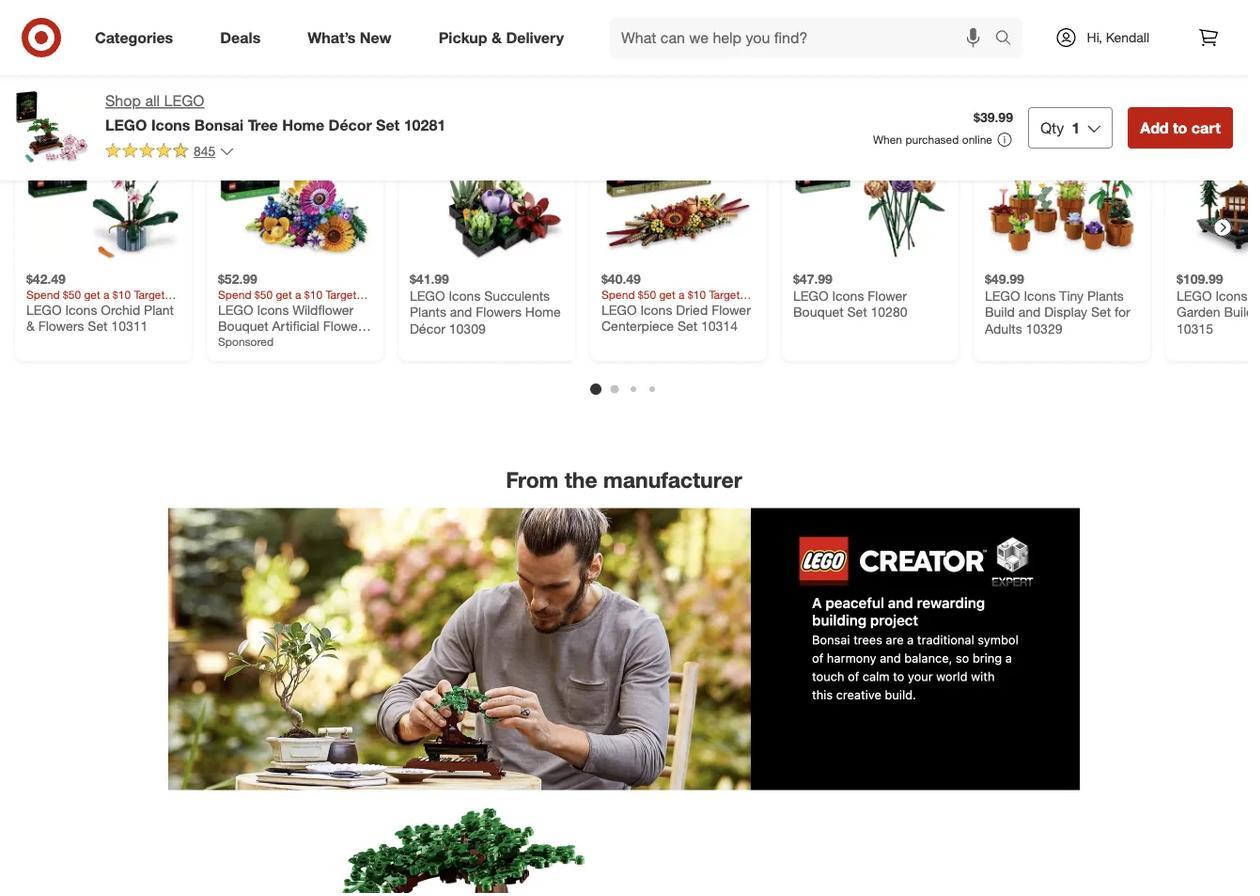 Task type: describe. For each thing, give the bounding box(es) containing it.
$49.99
[[985, 271, 1025, 287]]

lego icons succulents plants and flowers home décor 10309 image
[[410, 105, 564, 259]]

all
[[145, 92, 160, 110]]

$40.49
[[602, 271, 641, 287]]

$41.99
[[410, 271, 449, 287]]

10309
[[449, 320, 486, 336]]

lego icons dried flower centerpiece set 10314 image
[[602, 105, 756, 259]]

plants for décor
[[410, 304, 447, 320]]

lego icons orchid plant & flowers set 10311
[[26, 301, 174, 334]]

deals link
[[204, 17, 284, 58]]

search
[[987, 30, 1032, 48]]

flower for 10280
[[868, 287, 907, 304]]

categories link
[[79, 17, 197, 58]]

845 link
[[105, 142, 234, 163]]

orchid
[[101, 301, 140, 318]]

$42.49
[[26, 271, 66, 287]]

purchased
[[906, 133, 960, 147]]

10329
[[1026, 320, 1063, 336]]

pickup & delivery link
[[423, 17, 588, 58]]

set inside shop all lego lego icons bonsai tree home décor set 10281
[[376, 116, 400, 134]]

set inside $47.99 lego icons flower bouquet set 10280
[[848, 304, 868, 320]]

manufacturer
[[604, 466, 742, 493]]

bouquet inside $47.99 lego icons flower bouquet set 10280
[[794, 304, 844, 320]]

online
[[963, 133, 993, 147]]

cart
[[1192, 118, 1221, 137]]

home for tree
[[282, 116, 324, 134]]

delivery
[[506, 28, 564, 47]]

lego icons flower bouquet set 10280 image
[[794, 105, 948, 259]]

from
[[506, 466, 559, 493]]

add to cart
[[1141, 118, 1221, 137]]

deals
[[220, 28, 261, 47]]

lego icons tranquil garden building kit 10315 image
[[1177, 105, 1249, 259]]

from the manufacturer
[[506, 466, 742, 493]]

lego inside $41.99 lego icons succulents plants and flowers home décor 10309
[[410, 287, 445, 304]]

image of lego icons bonsai tree home décor set 10281 image
[[15, 90, 90, 165]]

consider
[[623, 48, 712, 74]]

kendall
[[1106, 29, 1150, 46]]

10281
[[404, 116, 446, 134]]

centerpiece
[[602, 318, 674, 334]]

bouquet inside lego icons wildflower bouquet artificial flowers 10313
[[218, 318, 269, 334]]

tree
[[248, 116, 278, 134]]

artificial
[[272, 318, 320, 334]]

set inside '$49.99 lego icons tiny plants build and display set for adults 10329'
[[1092, 304, 1111, 320]]

when purchased online
[[873, 133, 993, 147]]

1 horizontal spatial &
[[492, 28, 502, 47]]

wildflower
[[293, 301, 354, 318]]

icons inside $47.99 lego icons flower bouquet set 10280
[[833, 287, 864, 304]]

10280
[[871, 304, 908, 320]]

qty 1
[[1041, 118, 1081, 137]]

icons inside lego icons dried flower centerpiece set 10314
[[641, 301, 673, 318]]

lego icons dried flower centerpiece set 10314
[[602, 301, 751, 334]]

lego inside '$49.99 lego icons tiny plants build and display set for adults 10329'
[[985, 287, 1021, 304]]

shop
[[105, 92, 141, 110]]

set inside lego icons dried flower centerpiece set 10314
[[678, 318, 698, 334]]

$47.99
[[794, 271, 833, 287]]

$109.99
[[1177, 271, 1224, 287]]

10313
[[218, 334, 255, 351]]

lego icons wildflower bouquet artificial flowers 10313 image
[[218, 105, 372, 259]]

pickup & delivery
[[439, 28, 564, 47]]

add to cart button
[[1129, 107, 1234, 149]]

and inside $41.99 lego icons succulents plants and flowers home décor 10309
[[450, 304, 472, 320]]

home for flowers
[[525, 304, 561, 320]]

& inside lego icons orchid plant & flowers set 10311
[[26, 318, 35, 334]]

set inside lego icons orchid plant & flowers set 10311
[[88, 318, 108, 334]]

lego inside the $109.99 lego icons
[[1177, 287, 1213, 304]]

lego down shop
[[105, 116, 147, 134]]

to for consider
[[596, 48, 617, 74]]

and inside '$49.99 lego icons tiny plants build and display set for adults 10329'
[[1019, 304, 1041, 320]]

succulents
[[485, 287, 550, 304]]

What can we help you find? suggestions appear below search field
[[610, 17, 1000, 58]]

10311
[[111, 318, 148, 334]]



Task type: locate. For each thing, give the bounding box(es) containing it.
2 and from the left
[[1019, 304, 1041, 320]]

plants right tiny
[[1088, 287, 1124, 304]]

lego left "succulents"
[[410, 287, 445, 304]]

set left 10280
[[848, 304, 868, 320]]

décor inside shop all lego lego icons bonsai tree home décor set 10281
[[329, 116, 372, 134]]

lego down $52.99
[[218, 301, 254, 318]]

0 horizontal spatial to
[[596, 48, 617, 74]]

flowers inside $41.99 lego icons succulents plants and flowers home décor 10309
[[476, 304, 522, 320]]

0 horizontal spatial bouquet
[[218, 318, 269, 334]]

lego icons tiny plants build and display set for adults 10329 image
[[985, 105, 1140, 259]]

0 horizontal spatial home
[[282, 116, 324, 134]]

home
[[282, 116, 324, 134], [525, 304, 561, 320]]

to right more
[[596, 48, 617, 74]]

0 horizontal spatial and
[[450, 304, 472, 320]]

0 horizontal spatial &
[[26, 318, 35, 334]]

plants down $41.99
[[410, 304, 447, 320]]

$109.99 lego icons 
[[1177, 271, 1249, 336]]

1 horizontal spatial plants
[[1088, 287, 1124, 304]]

décor for 10309
[[410, 320, 446, 336]]

lego icons wildflower bouquet artificial flowers 10313
[[218, 301, 369, 351]]

lego right all
[[164, 92, 204, 110]]

&
[[492, 28, 502, 47], [26, 318, 35, 334]]

0 horizontal spatial flowers
[[38, 318, 84, 334]]

$39.99
[[974, 109, 1014, 126]]

0 vertical spatial home
[[282, 116, 324, 134]]

sponsored
[[218, 334, 274, 348]]

dried
[[676, 301, 708, 318]]

lego inside lego icons wildflower bouquet artificial flowers 10313
[[218, 301, 254, 318]]

what's new link
[[292, 17, 415, 58]]

1 and from the left
[[450, 304, 472, 320]]

0 horizontal spatial décor
[[329, 116, 372, 134]]

more
[[537, 48, 590, 74]]

icons
[[151, 116, 190, 134], [449, 287, 481, 304], [833, 287, 864, 304], [1024, 287, 1056, 304], [1216, 287, 1248, 304], [65, 301, 97, 318], [257, 301, 289, 318], [641, 301, 673, 318]]

lego down $42.49
[[26, 301, 62, 318]]

lego inside $47.99 lego icons flower bouquet set 10280
[[794, 287, 829, 304]]

bouquet down $47.99
[[794, 304, 844, 320]]

plants inside '$49.99 lego icons tiny plants build and display set for adults 10329'
[[1088, 287, 1124, 304]]

lego down $40.49
[[602, 301, 637, 318]]

and right build
[[1019, 304, 1041, 320]]

lego icons orchid plant & flowers set 10311 image
[[26, 105, 181, 259]]

flowers for plant
[[38, 318, 84, 334]]

1 horizontal spatial and
[[1019, 304, 1041, 320]]

1 vertical spatial décor
[[410, 320, 446, 336]]

icons inside lego icons wildflower bouquet artificial flowers 10313
[[257, 301, 289, 318]]

bonsai
[[194, 116, 244, 134]]

1 horizontal spatial flower
[[868, 287, 907, 304]]

icons inside the $109.99 lego icons
[[1216, 287, 1248, 304]]

for
[[1115, 304, 1131, 320]]

set left 10314
[[678, 318, 698, 334]]

plant
[[144, 301, 174, 318]]

flower for 10314
[[712, 301, 751, 318]]

set left the 10281
[[376, 116, 400, 134]]

new
[[360, 28, 392, 47]]

0 horizontal spatial plants
[[410, 304, 447, 320]]

1 horizontal spatial bouquet
[[794, 304, 844, 320]]

2 horizontal spatial flowers
[[476, 304, 522, 320]]

icons inside lego icons orchid plant & flowers set 10311
[[65, 301, 97, 318]]

flowers for bouquet
[[323, 318, 369, 334]]

décor
[[329, 116, 372, 134], [410, 320, 446, 336]]

what's
[[308, 28, 356, 47]]

the
[[565, 466, 598, 493]]

more to consider
[[537, 48, 712, 74]]

flowers inside lego icons wildflower bouquet artificial flowers 10313
[[323, 318, 369, 334]]

1 horizontal spatial décor
[[410, 320, 446, 336]]

décor left '10309'
[[410, 320, 446, 336]]

$52.99
[[218, 271, 258, 287]]

0 vertical spatial to
[[596, 48, 617, 74]]

flower
[[868, 287, 907, 304], [712, 301, 751, 318]]

to inside button
[[1173, 118, 1188, 137]]

lego up adults on the right top of page
[[985, 287, 1021, 304]]

lego inside lego icons orchid plant & flowers set 10311
[[26, 301, 62, 318]]

décor for set
[[329, 116, 372, 134]]

flower right the dried
[[712, 301, 751, 318]]

shop all lego lego icons bonsai tree home décor set 10281
[[105, 92, 446, 134]]

search button
[[987, 17, 1032, 62]]

flower inside lego icons dried flower centerpiece set 10314
[[712, 301, 751, 318]]

home inside $41.99 lego icons succulents plants and flowers home décor 10309
[[525, 304, 561, 320]]

and
[[450, 304, 472, 320], [1019, 304, 1041, 320]]

1
[[1072, 118, 1081, 137]]

1 horizontal spatial flowers
[[323, 318, 369, 334]]

to
[[596, 48, 617, 74], [1173, 118, 1188, 137]]

flowers inside lego icons orchid plant & flowers set 10311
[[38, 318, 84, 334]]

plants for set
[[1088, 287, 1124, 304]]

flower inside $47.99 lego icons flower bouquet set 10280
[[868, 287, 907, 304]]

845
[[194, 143, 216, 159]]

$47.99 lego icons flower bouquet set 10280
[[794, 271, 908, 320]]

to right 'add'
[[1173, 118, 1188, 137]]

icons inside '$49.99 lego icons tiny plants build and display set for adults 10329'
[[1024, 287, 1056, 304]]

1 horizontal spatial home
[[525, 304, 561, 320]]

hi, kendall
[[1088, 29, 1150, 46]]

and left "succulents"
[[450, 304, 472, 320]]

1 vertical spatial to
[[1173, 118, 1188, 137]]

lego
[[164, 92, 204, 110], [105, 116, 147, 134], [410, 287, 445, 304], [794, 287, 829, 304], [985, 287, 1021, 304], [1177, 287, 1213, 304], [26, 301, 62, 318], [218, 301, 254, 318], [602, 301, 637, 318]]

icons inside shop all lego lego icons bonsai tree home décor set 10281
[[151, 116, 190, 134]]

set left 10311
[[88, 318, 108, 334]]

$49.99 lego icons tiny plants build and display set for adults 10329
[[985, 271, 1131, 336]]

0 horizontal spatial flower
[[712, 301, 751, 318]]

1 vertical spatial &
[[26, 318, 35, 334]]

0 vertical spatial décor
[[329, 116, 372, 134]]

plants
[[1088, 287, 1124, 304], [410, 304, 447, 320]]

1 vertical spatial home
[[525, 304, 561, 320]]

$41.99 lego icons succulents plants and flowers home décor 10309
[[410, 271, 561, 336]]

lego left 10280
[[794, 287, 829, 304]]

décor inside $41.99 lego icons succulents plants and flowers home décor 10309
[[410, 320, 446, 336]]

bouquet down $52.99
[[218, 318, 269, 334]]

to for cart
[[1173, 118, 1188, 137]]

what's new
[[308, 28, 392, 47]]

hi,
[[1088, 29, 1103, 46]]

10314
[[701, 318, 738, 334]]

flower right $47.99
[[868, 287, 907, 304]]

home inside shop all lego lego icons bonsai tree home décor set 10281
[[282, 116, 324, 134]]

bouquet
[[794, 304, 844, 320], [218, 318, 269, 334]]

icons inside $41.99 lego icons succulents plants and flowers home décor 10309
[[449, 287, 481, 304]]

lego inside lego icons dried flower centerpiece set 10314
[[602, 301, 637, 318]]

home right '10309'
[[525, 304, 561, 320]]

home right tree
[[282, 116, 324, 134]]

tiny
[[1060, 287, 1084, 304]]

add
[[1141, 118, 1169, 137]]

& right pickup
[[492, 28, 502, 47]]

& down $42.49
[[26, 318, 35, 334]]

categories
[[95, 28, 173, 47]]

lego right 'for'
[[1177, 287, 1213, 304]]

pickup
[[439, 28, 488, 47]]

set left 'for'
[[1092, 304, 1111, 320]]

build
[[985, 304, 1015, 320]]

qty
[[1041, 118, 1065, 137]]

display
[[1045, 304, 1088, 320]]

décor left the 10281
[[329, 116, 372, 134]]

when
[[873, 133, 903, 147]]

0 vertical spatial &
[[492, 28, 502, 47]]

plants inside $41.99 lego icons succulents plants and flowers home décor 10309
[[410, 304, 447, 320]]

adults
[[985, 320, 1023, 336]]

flowers
[[476, 304, 522, 320], [38, 318, 84, 334], [323, 318, 369, 334]]

set
[[376, 116, 400, 134], [848, 304, 868, 320], [1092, 304, 1111, 320], [88, 318, 108, 334], [678, 318, 698, 334]]

1 horizontal spatial to
[[1173, 118, 1188, 137]]



Task type: vqa. For each thing, say whether or not it's contained in the screenshot.
Centerpiece
yes



